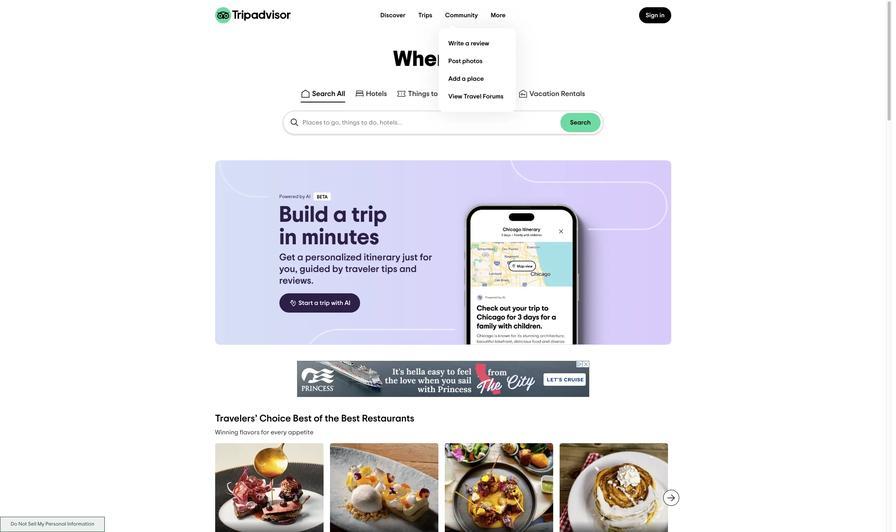 Task type: describe. For each thing, give the bounding box(es) containing it.
every
[[271, 429, 287, 436]]

search button
[[561, 113, 601, 132]]

sign in
[[646, 12, 665, 18]]

next image
[[667, 493, 677, 503]]

review
[[471, 40, 490, 46]]

trip for minutes
[[352, 204, 387, 226]]

all
[[337, 90, 346, 98]]

travelers'
[[215, 414, 258, 424]]

build
[[280, 204, 329, 226]]

build a trip in minutes get a personalized itinerary just for you, guided by traveler tips and reviews.
[[280, 204, 433, 286]]

you,
[[280, 264, 298, 274]]

photos
[[463, 58, 483, 64]]

trips
[[419, 12, 433, 18]]

sell
[[28, 522, 36, 527]]

minutes
[[302, 226, 380, 249]]

vacation rentals button
[[517, 87, 587, 102]]

things to do link
[[397, 89, 449, 98]]

winning flavors for every appetite
[[215, 429, 314, 436]]

beta
[[317, 195, 328, 199]]

place
[[468, 75, 484, 82]]

things to do button
[[395, 87, 451, 102]]

view travel forums
[[449, 93, 504, 99]]

0 horizontal spatial for
[[261, 429, 270, 436]]

appetite
[[288, 429, 314, 436]]

restaurants button
[[457, 87, 511, 102]]

things to do
[[408, 90, 449, 98]]

powered
[[280, 194, 299, 199]]

0 vertical spatial ai
[[306, 194, 311, 199]]

search search field containing search
[[284, 111, 603, 134]]

hotels
[[366, 90, 387, 98]]

itinerary
[[364, 253, 401, 262]]

my
[[37, 522, 44, 527]]

post photos
[[449, 58, 483, 64]]

add a place
[[449, 75, 484, 82]]

in inside build a trip in minutes get a personalized itinerary just for you, guided by traveler tips and reviews.
[[280, 226, 297, 249]]

not
[[18, 522, 27, 527]]

things
[[408, 90, 430, 98]]

community button
[[439, 7, 485, 23]]

start a trip with ai button
[[280, 293, 360, 313]]

a for add
[[462, 75, 466, 82]]

community
[[446, 12, 478, 18]]

previous image
[[210, 493, 220, 503]]

add
[[449, 75, 461, 82]]

discover button
[[374, 7, 412, 23]]

restaurants link
[[459, 89, 509, 98]]

hotels button
[[354, 87, 389, 102]]

trips button
[[412, 7, 439, 23]]

1 best from the left
[[293, 414, 312, 424]]

more
[[491, 12, 506, 18]]

search for search
[[571, 119, 591, 126]]

vacation rentals
[[530, 90, 586, 98]]

tripadvisor image
[[215, 7, 291, 23]]

a right get
[[298, 253, 304, 262]]

a for build
[[334, 204, 347, 226]]

search for search all
[[312, 90, 336, 98]]



Task type: vqa. For each thing, say whether or not it's contained in the screenshot.
AI within button
yes



Task type: locate. For each thing, give the bounding box(es) containing it.
reviews.
[[280, 276, 314, 286]]

a right start
[[315, 300, 319, 306]]

for inside build a trip in minutes get a personalized itinerary just for you, guided by traveler tips and reviews.
[[420, 253, 433, 262]]

1 vertical spatial for
[[261, 429, 270, 436]]

flavors
[[240, 429, 260, 436]]

0 vertical spatial by
[[300, 194, 305, 199]]

ai left beta
[[306, 194, 311, 199]]

sign in link
[[640, 7, 672, 23]]

2 best from the left
[[342, 414, 360, 424]]

advertisement region
[[297, 361, 590, 397]]

a
[[466, 40, 470, 46], [462, 75, 466, 82], [334, 204, 347, 226], [298, 253, 304, 262], [315, 300, 319, 306]]

for
[[420, 253, 433, 262], [261, 429, 270, 436]]

powered by ai
[[280, 194, 311, 199]]

get
[[280, 253, 295, 262]]

view
[[449, 93, 463, 99]]

search left all
[[312, 90, 336, 98]]

just
[[403, 253, 418, 262]]

0 horizontal spatial best
[[293, 414, 312, 424]]

1 horizontal spatial in
[[660, 12, 665, 18]]

winning
[[215, 429, 239, 436]]

0 vertical spatial in
[[660, 12, 665, 18]]

ai right with
[[345, 300, 351, 306]]

do
[[440, 90, 449, 98], [11, 522, 17, 527]]

write
[[449, 40, 464, 46]]

0 vertical spatial search
[[312, 90, 336, 98]]

search image
[[290, 118, 300, 127]]

search all button
[[300, 87, 347, 102]]

a for start
[[315, 300, 319, 306]]

for right just
[[420, 253, 433, 262]]

by inside build a trip in minutes get a personalized itinerary just for you, guided by traveler tips and reviews.
[[333, 264, 343, 274]]

1 horizontal spatial search
[[571, 119, 591, 126]]

hotels link
[[355, 89, 387, 98]]

0 horizontal spatial in
[[280, 226, 297, 249]]

0 horizontal spatial trip
[[320, 300, 330, 306]]

best up appetite
[[293, 414, 312, 424]]

menu
[[439, 28, 516, 112]]

by down "personalized"
[[333, 264, 343, 274]]

0 vertical spatial restaurants
[[470, 90, 509, 98]]

vacation
[[530, 90, 560, 98]]

choice
[[260, 414, 291, 424]]

0 vertical spatial trip
[[352, 204, 387, 226]]

traveler
[[346, 264, 380, 274]]

write a review link
[[446, 35, 510, 52]]

1 vertical spatial by
[[333, 264, 343, 274]]

for left every on the left bottom of page
[[261, 429, 270, 436]]

a right add
[[462, 75, 466, 82]]

0 horizontal spatial do
[[11, 522, 17, 527]]

view travel forums link
[[446, 88, 510, 105]]

search
[[312, 90, 336, 98], [571, 119, 591, 126]]

do not sell my personal information button
[[0, 517, 105, 532]]

1 horizontal spatial for
[[420, 253, 433, 262]]

by right powered
[[300, 194, 305, 199]]

search all
[[312, 90, 346, 98]]

tab list containing search all
[[0, 86, 887, 104]]

do left not
[[11, 522, 17, 527]]

forums
[[483, 93, 504, 99]]

1 vertical spatial ai
[[345, 300, 351, 306]]

personal
[[46, 522, 66, 527]]

where
[[394, 49, 458, 70]]

and
[[400, 264, 417, 274]]

start a trip with ai
[[299, 300, 351, 306]]

1 vertical spatial search
[[571, 119, 591, 126]]

search inside button
[[571, 119, 591, 126]]

1 horizontal spatial best
[[342, 414, 360, 424]]

tab list
[[0, 86, 887, 104]]

1 vertical spatial trip
[[320, 300, 330, 306]]

ai inside button
[[345, 300, 351, 306]]

start
[[299, 300, 313, 306]]

vacation rentals link
[[519, 89, 586, 98]]

do right to
[[440, 90, 449, 98]]

information
[[67, 522, 94, 527]]

in
[[660, 12, 665, 18], [280, 226, 297, 249]]

personalized
[[306, 253, 362, 262]]

1 vertical spatial in
[[280, 226, 297, 249]]

the
[[325, 414, 339, 424]]

tips
[[382, 264, 398, 274]]

0 vertical spatial for
[[420, 253, 433, 262]]

post photos link
[[446, 52, 510, 70]]

restaurants inside button
[[470, 90, 509, 98]]

ai
[[306, 194, 311, 199], [345, 300, 351, 306]]

travel
[[464, 93, 482, 99]]

0 horizontal spatial by
[[300, 194, 305, 199]]

to?
[[463, 49, 493, 70]]

in right the sign
[[660, 12, 665, 18]]

0 horizontal spatial search
[[312, 90, 336, 98]]

with
[[332, 300, 343, 306]]

where to?
[[394, 49, 493, 70]]

search down rentals
[[571, 119, 591, 126]]

trip
[[352, 204, 387, 226], [320, 300, 330, 306]]

to
[[432, 90, 438, 98]]

trip inside build a trip in minutes get a personalized itinerary just for you, guided by traveler tips and reviews.
[[352, 204, 387, 226]]

travelers' choice best of the best restaurants
[[215, 414, 415, 424]]

1 horizontal spatial ai
[[345, 300, 351, 306]]

guided
[[300, 264, 331, 274]]

1 vertical spatial do
[[11, 522, 17, 527]]

Search search field
[[284, 111, 603, 134], [303, 119, 561, 126]]

search search field down view
[[284, 111, 603, 134]]

1 vertical spatial restaurants
[[362, 414, 415, 424]]

do not sell my personal information
[[11, 522, 94, 527]]

a inside button
[[315, 300, 319, 306]]

trip for ai
[[320, 300, 330, 306]]

a right write
[[466, 40, 470, 46]]

0 vertical spatial do
[[440, 90, 449, 98]]

0 horizontal spatial ai
[[306, 194, 311, 199]]

a for write
[[466, 40, 470, 46]]

best
[[293, 414, 312, 424], [342, 414, 360, 424]]

0 horizontal spatial restaurants
[[362, 414, 415, 424]]

1 horizontal spatial by
[[333, 264, 343, 274]]

write a review
[[449, 40, 490, 46]]

add a place link
[[446, 70, 510, 88]]

restaurants
[[470, 90, 509, 98], [362, 414, 415, 424]]

in up get
[[280, 226, 297, 249]]

1 horizontal spatial trip
[[352, 204, 387, 226]]

best right the the
[[342, 414, 360, 424]]

search inside button
[[312, 90, 336, 98]]

trip inside button
[[320, 300, 330, 306]]

discover
[[381, 12, 406, 18]]

by
[[300, 194, 305, 199], [333, 264, 343, 274]]

1 horizontal spatial do
[[440, 90, 449, 98]]

more button
[[485, 7, 513, 23]]

a right build
[[334, 204, 347, 226]]

menu containing write a review
[[439, 28, 516, 112]]

post
[[449, 58, 461, 64]]

1 horizontal spatial restaurants
[[470, 90, 509, 98]]

rentals
[[562, 90, 586, 98]]

of
[[314, 414, 323, 424]]

sign
[[646, 12, 659, 18]]

search search field down to
[[303, 119, 561, 126]]



